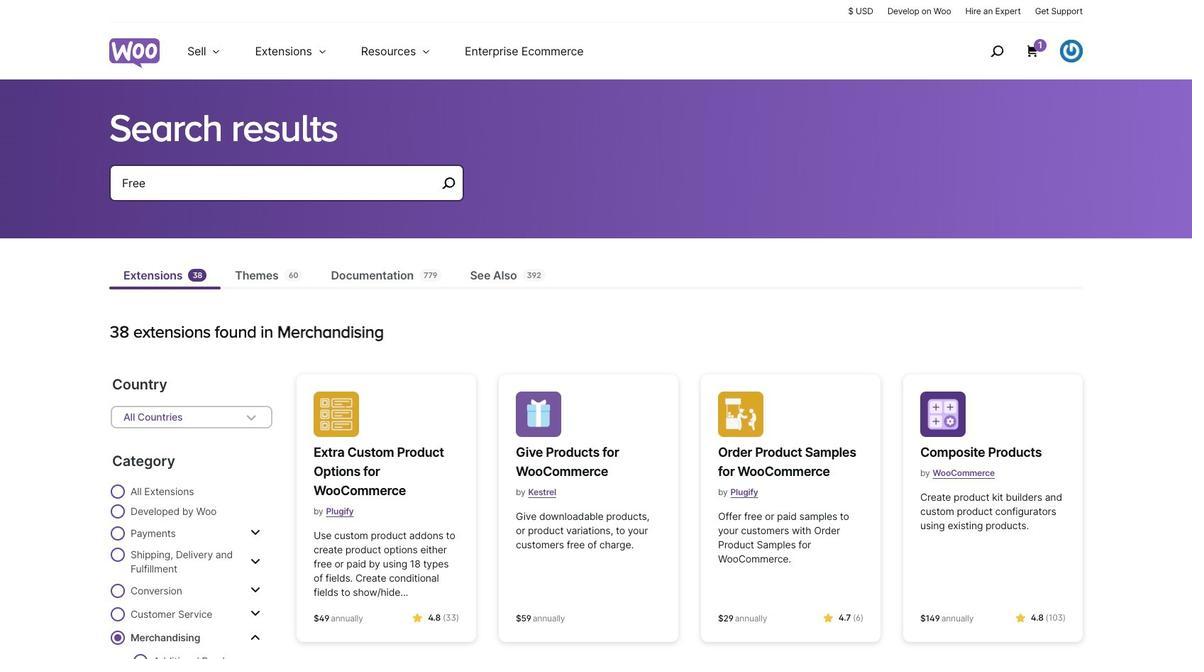 Task type: locate. For each thing, give the bounding box(es) containing it.
None search field
[[109, 165, 464, 219]]

3 show subcategories image from the top
[[251, 608, 260, 620]]

search image
[[986, 40, 1009, 62]]

show subcategories image
[[251, 556, 260, 567]]

service navigation menu element
[[960, 28, 1083, 74]]

show subcategories image
[[251, 527, 260, 539], [251, 585, 260, 596], [251, 608, 260, 620], [251, 632, 260, 643]]

1 show subcategories image from the top
[[251, 527, 260, 539]]



Task type: vqa. For each thing, say whether or not it's contained in the screenshot.
"English"
no



Task type: describe. For each thing, give the bounding box(es) containing it.
Filter countries field
[[111, 406, 273, 429]]

angle down image
[[243, 409, 260, 426]]

open account menu image
[[1060, 40, 1083, 62]]

2 show subcategories image from the top
[[251, 585, 260, 596]]

Search extensions search field
[[122, 173, 437, 193]]

4 show subcategories image from the top
[[251, 632, 260, 643]]



